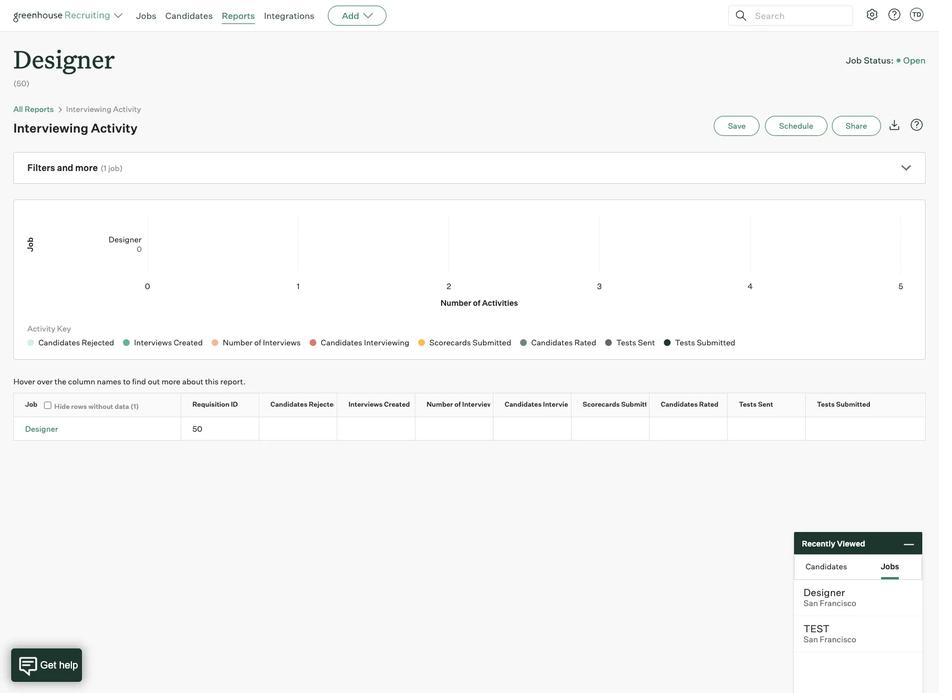 Task type: locate. For each thing, give the bounding box(es) containing it.
activity
[[113, 104, 141, 114], [91, 121, 137, 136], [27, 324, 55, 334]]

tab list containing candidates
[[795, 555, 922, 580]]

1 san from the top
[[804, 599, 818, 609]]

0 vertical spatial designer link
[[13, 31, 115, 78]]

1 horizontal spatial submitted
[[836, 400, 870, 409]]

1 vertical spatial designer link
[[25, 424, 58, 434]]

francisco
[[820, 599, 856, 609], [820, 635, 856, 645]]

designer link down greenhouse recruiting image
[[13, 31, 115, 78]]

designer for designer (50)
[[13, 42, 115, 75]]

2 francisco from the top
[[820, 635, 856, 645]]

reports link
[[222, 10, 255, 21]]

jobs
[[136, 10, 156, 21], [881, 562, 899, 571]]

san
[[804, 599, 818, 609], [804, 635, 818, 645]]

1 vertical spatial job
[[25, 400, 37, 409]]

tests sent
[[739, 400, 773, 409]]

scorecards
[[583, 400, 620, 409]]

rejected
[[309, 400, 338, 409]]

more right out
[[162, 377, 180, 387]]

0 horizontal spatial job
[[25, 400, 37, 409]]

candidates rejected
[[270, 400, 338, 409]]

designer
[[13, 42, 115, 75], [25, 424, 58, 434], [804, 587, 845, 599]]

san up test
[[804, 599, 818, 609]]

filters
[[27, 162, 55, 174]]

column header containing job
[[14, 394, 191, 417]]

cell down candidates rejected 'column header'
[[259, 418, 337, 441]]

requisition id
[[192, 400, 238, 409]]

test san francisco
[[804, 623, 856, 645]]

cell down interviews created column header
[[337, 418, 415, 441]]

faq image
[[910, 118, 923, 132]]

2 cell from the left
[[337, 418, 415, 441]]

0 vertical spatial interviewing activity
[[66, 104, 141, 114]]

id
[[231, 400, 238, 409]]

1 tests from the left
[[739, 400, 757, 409]]

8 cell from the left
[[806, 418, 884, 441]]

0 vertical spatial francisco
[[820, 599, 856, 609]]

submitted
[[621, 400, 655, 409], [836, 400, 870, 409]]

tests sent column header
[[728, 394, 815, 417]]

1 submitted from the left
[[621, 400, 655, 409]]

0 vertical spatial more
[[75, 162, 98, 174]]

schedule
[[779, 121, 813, 131]]

cell down number of interviews column header
[[415, 418, 494, 441]]

2 vertical spatial designer
[[804, 587, 845, 599]]

reports right candidates link
[[222, 10, 255, 21]]

francisco inside test san francisco
[[820, 635, 856, 645]]

hover over the column names to find out more about this report.
[[13, 377, 246, 387]]

(1)
[[131, 403, 139, 411]]

1 interviews from the left
[[349, 400, 383, 409]]

san down designer san francisco
[[804, 635, 818, 645]]

about
[[182, 377, 203, 387]]

candidates interviewing column header
[[494, 394, 584, 417]]

designer san francisco
[[804, 587, 856, 609]]

row containing job
[[14, 394, 925, 417]]

key
[[57, 324, 71, 334]]

1 row from the top
[[14, 394, 925, 417]]

2 interviews from the left
[[462, 400, 496, 409]]

more
[[75, 162, 98, 174], [162, 377, 180, 387]]

tests right 'tests sent' column header
[[817, 400, 835, 409]]

interviewing
[[66, 104, 111, 114], [13, 121, 88, 136], [543, 400, 584, 409]]

francisco for designer
[[820, 599, 856, 609]]

reports
[[222, 10, 255, 21], [25, 104, 54, 114]]

tab list
[[795, 555, 922, 580]]

candidates inside 'column header'
[[270, 400, 307, 409]]

1
[[104, 163, 106, 173]]

2 row from the top
[[14, 418, 925, 441]]

1 horizontal spatial more
[[162, 377, 180, 387]]

francisco down designer san francisco
[[820, 635, 856, 645]]

cell down 'tests sent' column header
[[728, 418, 806, 441]]

san inside test san francisco
[[804, 635, 818, 645]]

1 vertical spatial designer
[[25, 424, 58, 434]]

recently viewed
[[802, 539, 865, 548]]

column
[[68, 377, 95, 387]]

francisco up test san francisco
[[820, 599, 856, 609]]

number of interviews column header
[[415, 394, 503, 417]]

san for test
[[804, 635, 818, 645]]

designer inside designer san francisco
[[804, 587, 845, 599]]

job down hover at left bottom
[[25, 400, 37, 409]]

interviews right of at the left bottom of page
[[462, 400, 496, 409]]

scorecards submitted
[[583, 400, 655, 409]]

2 san from the top
[[804, 635, 818, 645]]

1 vertical spatial activity
[[91, 121, 137, 136]]

1 vertical spatial san
[[804, 635, 818, 645]]

hover
[[13, 377, 35, 387]]

san inside designer san francisco
[[804, 599, 818, 609]]

job
[[108, 163, 120, 173]]

1 vertical spatial interviewing activity
[[13, 121, 137, 136]]

1 vertical spatial francisco
[[820, 635, 856, 645]]

add
[[342, 10, 359, 21]]

submitted for scorecards submitted
[[621, 400, 655, 409]]

share
[[846, 121, 867, 131]]

0 vertical spatial activity
[[113, 104, 141, 114]]

row
[[14, 394, 925, 417], [14, 418, 925, 441]]

1 horizontal spatial job
[[846, 54, 862, 66]]

0 vertical spatial reports
[[222, 10, 255, 21]]

1 vertical spatial reports
[[25, 104, 54, 114]]

the
[[54, 377, 66, 387]]

1 vertical spatial jobs
[[881, 562, 899, 571]]

cell down candidates rated column header
[[650, 418, 728, 441]]

find
[[132, 377, 146, 387]]

candidates link
[[165, 10, 213, 21]]

1 vertical spatial more
[[162, 377, 180, 387]]

more left (
[[75, 162, 98, 174]]

0 horizontal spatial submitted
[[621, 400, 655, 409]]

francisco for test
[[820, 635, 856, 645]]

job status:
[[846, 54, 894, 66]]

2 submitted from the left
[[836, 400, 870, 409]]

schedule button
[[765, 116, 827, 136]]

td button
[[910, 8, 923, 21]]

number of interviews
[[427, 400, 496, 409]]

1 horizontal spatial jobs
[[881, 562, 899, 571]]

submitted inside column header
[[621, 400, 655, 409]]

row for grid containing designer
[[14, 394, 925, 417]]

designer for designer san francisco
[[804, 587, 845, 599]]

viewed
[[837, 539, 865, 548]]

cell
[[259, 418, 337, 441], [337, 418, 415, 441], [415, 418, 494, 441], [494, 418, 572, 441], [572, 418, 650, 441], [650, 418, 728, 441], [728, 418, 806, 441], [806, 418, 884, 441]]

0 vertical spatial san
[[804, 599, 818, 609]]

interviews left created
[[349, 400, 383, 409]]

interviewing activity
[[66, 104, 141, 114], [13, 121, 137, 136]]

designer link for (50)
[[13, 31, 115, 78]]

tests inside column header
[[739, 400, 757, 409]]

without
[[88, 403, 113, 411]]

0 vertical spatial interviewing
[[66, 104, 111, 114]]

interviews created column header
[[337, 394, 425, 417]]

requisition
[[192, 400, 229, 409]]

cell down scorecards submitted column header
[[572, 418, 650, 441]]

tests for tests sent
[[739, 400, 757, 409]]

this
[[205, 377, 219, 387]]

0 vertical spatial row
[[14, 394, 925, 417]]

grid
[[14, 394, 925, 441]]

jobs inside tab list
[[881, 562, 899, 571]]

job inside column header
[[25, 400, 37, 409]]

reports right all
[[25, 104, 54, 114]]

6 cell from the left
[[650, 418, 728, 441]]

designer down greenhouse recruiting image
[[13, 42, 115, 75]]

0 vertical spatial designer
[[13, 42, 115, 75]]

scorecards submitted column header
[[572, 394, 659, 417]]

0 vertical spatial job
[[846, 54, 862, 66]]

test
[[804, 623, 830, 635]]

job
[[846, 54, 862, 66], [25, 400, 37, 409]]

column header
[[14, 394, 191, 417]]

over
[[37, 377, 53, 387]]

2 vertical spatial interviewing
[[543, 400, 584, 409]]

1 horizontal spatial tests
[[817, 400, 835, 409]]

interviews
[[349, 400, 383, 409], [462, 400, 496, 409]]

cell down tests submitted
[[806, 418, 884, 441]]

candidates rated
[[661, 400, 718, 409]]

all reports
[[13, 104, 54, 114]]

1 horizontal spatial reports
[[222, 10, 255, 21]]

designer link for 50
[[25, 424, 58, 434]]

job for job status:
[[846, 54, 862, 66]]

td
[[912, 11, 921, 18]]

interviews created
[[349, 400, 410, 409]]

candidates for candidates interviewing
[[505, 400, 542, 409]]

0 vertical spatial jobs
[[136, 10, 156, 21]]

designer link down hide
[[25, 424, 58, 434]]

tests
[[739, 400, 757, 409], [817, 400, 835, 409]]

0 horizontal spatial tests
[[739, 400, 757, 409]]

None checkbox
[[44, 402, 51, 409]]

0 horizontal spatial reports
[[25, 104, 54, 114]]

rows
[[71, 403, 87, 411]]

50
[[192, 424, 202, 434]]

francisco inside designer san francisco
[[820, 599, 856, 609]]

2 tests from the left
[[817, 400, 835, 409]]

job left status:
[[846, 54, 862, 66]]

1 vertical spatial row
[[14, 418, 925, 441]]

row containing designer
[[14, 418, 925, 441]]

cell down candidates interviewing column header
[[494, 418, 572, 441]]

designer down hide
[[25, 424, 58, 434]]

hide
[[54, 403, 70, 411]]

designer link inside row group
[[25, 424, 58, 434]]

save button
[[714, 116, 760, 136]]

designer link
[[13, 31, 115, 78], [25, 424, 58, 434]]

candidates
[[165, 10, 213, 21], [270, 400, 307, 409], [505, 400, 542, 409], [661, 400, 698, 409], [806, 562, 847, 571]]

candidates inside column header
[[505, 400, 542, 409]]

1 cell from the left
[[259, 418, 337, 441]]

0 horizontal spatial interviews
[[349, 400, 383, 409]]

designer up test
[[804, 587, 845, 599]]

row group
[[14, 418, 925, 441]]

0 horizontal spatial more
[[75, 162, 98, 174]]

tests left sent
[[739, 400, 757, 409]]

0 horizontal spatial jobs
[[136, 10, 156, 21]]

candidates inside column header
[[661, 400, 698, 409]]

td button
[[908, 6, 926, 23]]

san for designer
[[804, 599, 818, 609]]

1 horizontal spatial interviews
[[462, 400, 496, 409]]

1 francisco from the top
[[820, 599, 856, 609]]



Task type: vqa. For each thing, say whether or not it's contained in the screenshot.
Activity Date
no



Task type: describe. For each thing, give the bounding box(es) containing it.
number
[[427, 400, 453, 409]]

data
[[115, 403, 129, 411]]

candidates rejected column header
[[259, 394, 347, 417]]

share button
[[832, 116, 881, 136]]

requisition id column header
[[181, 394, 269, 417]]

candidates for candidates link
[[165, 10, 213, 21]]

5 cell from the left
[[572, 418, 650, 441]]

row group containing designer
[[14, 418, 925, 441]]

7 cell from the left
[[728, 418, 806, 441]]

tests for tests submitted
[[817, 400, 835, 409]]

jobs link
[[136, 10, 156, 21]]

4 cell from the left
[[494, 418, 572, 441]]

job for job
[[25, 400, 37, 409]]

1 vertical spatial interviewing
[[13, 121, 88, 136]]

Search text field
[[752, 8, 843, 24]]

hide rows without data (1)
[[54, 403, 139, 411]]

integrations link
[[264, 10, 315, 21]]

designer (50)
[[13, 42, 115, 88]]

report.
[[220, 377, 246, 387]]

configure image
[[865, 8, 879, 21]]

rated
[[699, 400, 718, 409]]

recently
[[802, 539, 835, 548]]

add button
[[328, 6, 387, 26]]

download image
[[888, 118, 901, 132]]

activity key
[[27, 324, 71, 334]]

created
[[384, 400, 410, 409]]

(50)
[[13, 79, 30, 88]]

grid containing designer
[[14, 394, 925, 441]]

all
[[13, 104, 23, 114]]

designer for designer
[[25, 424, 58, 434]]

row for row group on the bottom containing designer
[[14, 418, 925, 441]]

submitted for tests submitted
[[836, 400, 870, 409]]

names
[[97, 377, 121, 387]]

tests submitted
[[817, 400, 870, 409]]

and
[[57, 162, 73, 174]]

candidates for candidates rejected
[[270, 400, 307, 409]]

)
[[120, 163, 123, 173]]

to
[[123, 377, 130, 387]]

out
[[148, 377, 160, 387]]

save
[[728, 121, 746, 131]]

(
[[101, 163, 104, 173]]

candidates for candidates rated
[[661, 400, 698, 409]]

2 vertical spatial activity
[[27, 324, 55, 334]]

interviews inside interviews created column header
[[349, 400, 383, 409]]

sent
[[758, 400, 773, 409]]

interviewing inside column header
[[543, 400, 584, 409]]

greenhouse recruiting image
[[13, 9, 114, 22]]

interviewing activity link
[[66, 104, 141, 114]]

filters and more ( 1 job )
[[27, 162, 123, 174]]

3 cell from the left
[[415, 418, 494, 441]]

candidates interviewing
[[505, 400, 584, 409]]

of
[[455, 400, 461, 409]]

save and schedule this report to revisit it! element
[[714, 116, 765, 136]]

status:
[[864, 54, 894, 66]]

interviews inside number of interviews column header
[[462, 400, 496, 409]]

all reports link
[[13, 104, 54, 114]]

candidates rated column header
[[650, 394, 737, 417]]

none checkbox inside column header
[[44, 402, 51, 409]]

open
[[903, 54, 926, 66]]

integrations
[[264, 10, 315, 21]]



